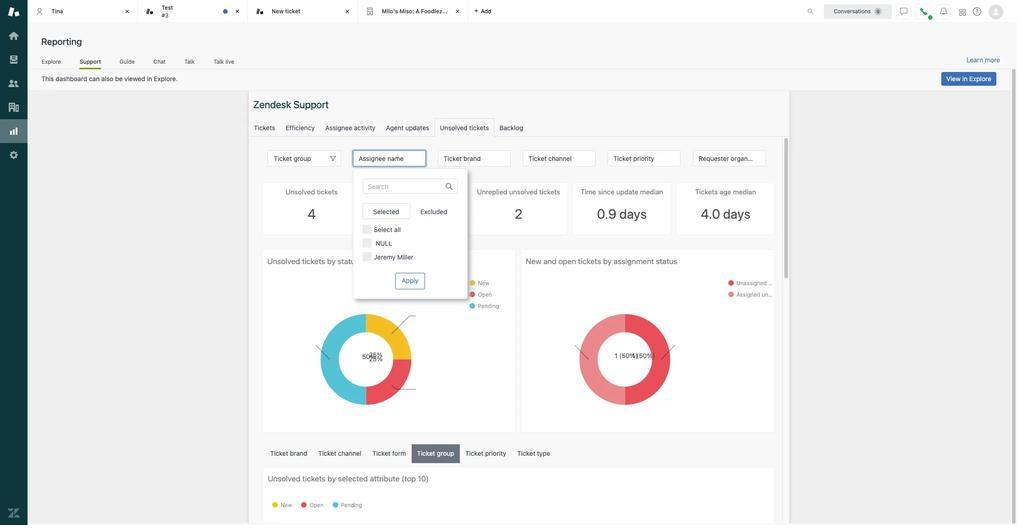 Task type: describe. For each thing, give the bounding box(es) containing it.
views image
[[8, 54, 20, 66]]

support link
[[80, 58, 101, 69]]

miso:
[[400, 8, 414, 15]]

talk live link
[[213, 58, 235, 68]]

more
[[985, 56, 1000, 64]]

test #3
[[162, 4, 173, 19]]

also
[[101, 75, 113, 83]]

milo's miso: a foodlez subsidiary
[[382, 8, 473, 15]]

tina
[[51, 8, 63, 15]]

admin image
[[8, 149, 20, 161]]

talk for talk
[[184, 58, 195, 65]]

conversations button
[[824, 4, 892, 19]]

close image for milo's miso: a foodlez subsidiary
[[453, 7, 462, 16]]

talk for talk live
[[214, 58, 224, 65]]

tab containing test
[[138, 0, 248, 23]]

zendesk support image
[[8, 6, 20, 18]]

reporting
[[41, 36, 82, 47]]

view in explore
[[947, 75, 992, 83]]

be
[[115, 75, 123, 83]]

organizations image
[[8, 101, 20, 113]]

zendesk image
[[8, 508, 20, 520]]

close image for new ticket
[[343, 7, 352, 16]]

customers image
[[8, 78, 20, 90]]

chat
[[153, 58, 166, 65]]

get help image
[[973, 7, 982, 16]]

conversations
[[834, 8, 871, 14]]

notifications image
[[940, 8, 948, 15]]

main element
[[0, 0, 28, 526]]

this
[[41, 75, 54, 83]]

view in explore button
[[942, 72, 997, 86]]

button displays agent's chat status as invisible. image
[[900, 8, 908, 15]]



Task type: vqa. For each thing, say whether or not it's contained in the screenshot.
Organization
no



Task type: locate. For each thing, give the bounding box(es) containing it.
add
[[481, 8, 491, 14]]

0 vertical spatial explore
[[42, 58, 61, 65]]

guide
[[120, 58, 135, 65]]

1 in from the left
[[147, 75, 152, 83]]

explore up the this
[[42, 58, 61, 65]]

add button
[[468, 0, 497, 22]]

2 close image from the left
[[343, 7, 352, 16]]

learn
[[967, 56, 984, 64]]

1 horizontal spatial talk
[[214, 58, 224, 65]]

tab
[[138, 0, 248, 23]]

new ticket tab
[[248, 0, 358, 23]]

ticket
[[285, 8, 301, 15]]

explore link
[[41, 58, 61, 68]]

2 talk from the left
[[214, 58, 224, 65]]

tabs tab list
[[28, 0, 798, 23]]

explore inside button
[[970, 75, 992, 83]]

new
[[272, 8, 284, 15]]

reporting image
[[8, 125, 20, 137]]

test
[[162, 4, 173, 11]]

3 close image from the left
[[453, 7, 462, 16]]

milo's
[[382, 8, 398, 15]]

1 horizontal spatial close image
[[343, 7, 352, 16]]

in right viewed
[[147, 75, 152, 83]]

in right view
[[963, 75, 968, 83]]

1 horizontal spatial explore
[[970, 75, 992, 83]]

close image inside new ticket tab
[[343, 7, 352, 16]]

2 horizontal spatial close image
[[453, 7, 462, 16]]

#3
[[162, 12, 169, 19]]

1 close image from the left
[[123, 7, 132, 16]]

close image left add popup button
[[453, 7, 462, 16]]

0 horizontal spatial close image
[[123, 7, 132, 16]]

close image
[[233, 7, 242, 16]]

view
[[947, 75, 961, 83]]

live
[[226, 58, 234, 65]]

learn more link
[[967, 56, 1000, 64]]

close image
[[123, 7, 132, 16], [343, 7, 352, 16], [453, 7, 462, 16]]

1 horizontal spatial in
[[963, 75, 968, 83]]

chat link
[[153, 58, 166, 68]]

explore down learn more link
[[970, 75, 992, 83]]

close image for tina
[[123, 7, 132, 16]]

explore.
[[154, 75, 178, 83]]

viewed
[[124, 75, 145, 83]]

talk live
[[214, 58, 234, 65]]

close image inside milo's miso: a foodlez subsidiary tab
[[453, 7, 462, 16]]

1 talk from the left
[[184, 58, 195, 65]]

0 horizontal spatial talk
[[184, 58, 195, 65]]

subsidiary
[[444, 8, 473, 15]]

in
[[147, 75, 152, 83], [963, 75, 968, 83]]

close image left #3
[[123, 7, 132, 16]]

foodlez
[[421, 8, 442, 15]]

close image left milo's
[[343, 7, 352, 16]]

new ticket
[[272, 8, 301, 15]]

dashboard
[[56, 75, 87, 83]]

can
[[89, 75, 100, 83]]

learn more
[[967, 56, 1000, 64]]

this dashboard can also be viewed in explore.
[[41, 75, 178, 83]]

talk
[[184, 58, 195, 65], [214, 58, 224, 65]]

milo's miso: a foodlez subsidiary tab
[[358, 0, 473, 23]]

guide link
[[119, 58, 135, 68]]

close image inside 'tina' tab
[[123, 7, 132, 16]]

0 horizontal spatial in
[[147, 75, 152, 83]]

2 in from the left
[[963, 75, 968, 83]]

in inside button
[[963, 75, 968, 83]]

talk right chat
[[184, 58, 195, 65]]

talk left the live
[[214, 58, 224, 65]]

1 vertical spatial explore
[[970, 75, 992, 83]]

get started image
[[8, 30, 20, 42]]

0 horizontal spatial explore
[[42, 58, 61, 65]]

talk link
[[184, 58, 195, 68]]

explore
[[42, 58, 61, 65], [970, 75, 992, 83]]

zendesk products image
[[960, 9, 966, 15]]

a
[[416, 8, 420, 15]]

support
[[80, 58, 101, 65]]

tina tab
[[28, 0, 138, 23]]



